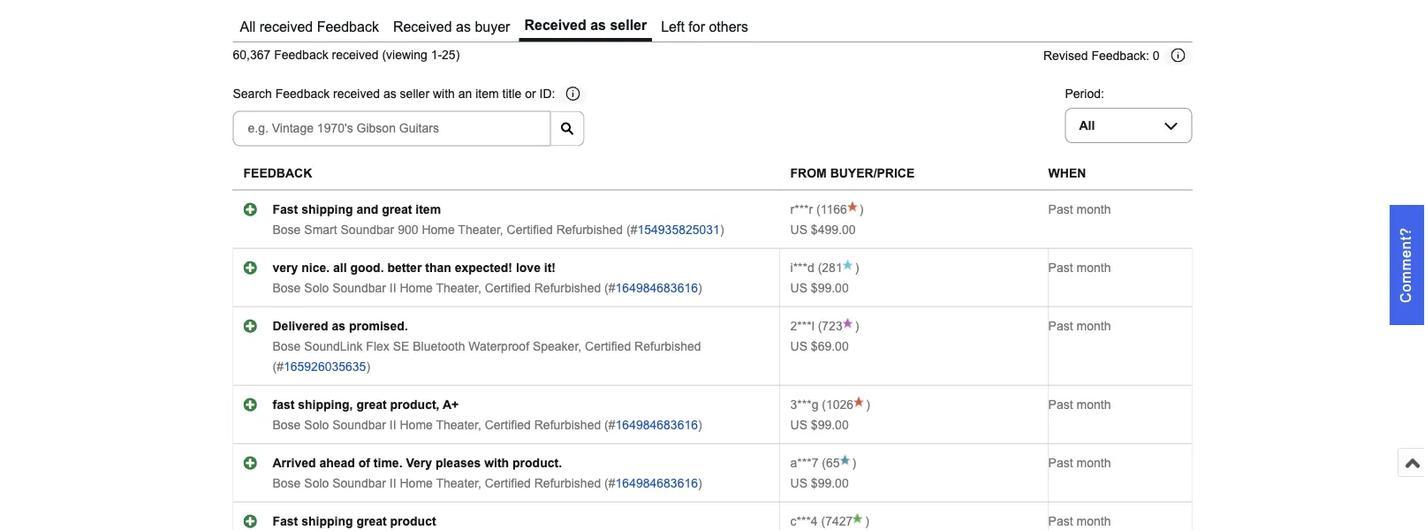 Task type: vqa. For each thing, say whether or not it's contained in the screenshot.
3rd MONTH from the bottom
yes



Task type: describe. For each thing, give the bounding box(es) containing it.
past month element for 281
[[1049, 261, 1112, 274]]

select the feedback time period you want to see element
[[1066, 87, 1105, 100]]

certified inside fast shipping, great product, a+ bose solo soundbar ii home theater, certified refurbished (# 164984683616 )
[[485, 418, 531, 432]]

feedback left by buyer. element for ( 1166
[[791, 202, 813, 216]]

solo inside arrived ahead of time.  very pleases with product. bose solo soundbar ii home theater, certified refurbished (# 164984683616 )
[[304, 476, 329, 490]]

ii inside fast shipping, great product, a+ bose solo soundbar ii home theater, certified refurbished (# 164984683616 )
[[390, 418, 397, 432]]

( for 65
[[822, 456, 827, 470]]

65
[[827, 456, 840, 470]]

2***l
[[791, 319, 815, 333]]

a+
[[443, 398, 459, 411]]

search
[[233, 87, 272, 101]]

great for product
[[357, 514, 387, 528]]

received for received as buyer
[[393, 19, 452, 35]]

feedback left by buyer. element for ( 281
[[791, 261, 815, 274]]

feedback for 60,367
[[274, 48, 329, 62]]

delivered as promised. element
[[273, 319, 408, 333]]

very
[[273, 261, 298, 274]]

good.
[[350, 261, 384, 274]]

feedback element
[[244, 167, 312, 180]]

received as buyer
[[393, 19, 510, 35]]

164984683616 link for 164984683616
[[616, 281, 698, 295]]

product
[[390, 514, 436, 528]]

) inside fast shipping and great item bose smart soundbar 900 home theater, certified refurbished (# 154935825031 )
[[720, 223, 724, 236]]

us for a***7
[[791, 476, 808, 490]]

buyer
[[475, 19, 510, 35]]

us for r***r
[[791, 223, 808, 236]]

1166
[[821, 202, 848, 216]]

as up e.g. vintage 1970's gibson guitars text box
[[384, 87, 397, 101]]

refurbished inside arrived ahead of time.  very pleases with product. bose solo soundbar ii home theater, certified refurbished (# 164984683616 )
[[535, 476, 601, 490]]

time.
[[374, 456, 403, 470]]

(# inside bose soundlink flex se bluetooth waterproof speaker, certified refurbished (#
[[273, 360, 284, 373]]

164984683616 link for )
[[616, 476, 698, 490]]

6 past month element from the top
[[1049, 514, 1112, 528]]

fast shipping, great product, a+ element
[[273, 398, 459, 411]]

better
[[388, 261, 422, 274]]

from buyer/price
[[791, 167, 915, 180]]

154935825031
[[638, 223, 720, 236]]

month for ( 281
[[1077, 261, 1112, 274]]

us $69.00
[[791, 339, 849, 353]]

theater, inside arrived ahead of time.  very pleases with product. bose solo soundbar ii home theater, certified refurbished (# 164984683616 )
[[436, 476, 482, 490]]

solo inside the very nice. all good. better than expected! love it! bose solo soundbar ii home theater, certified refurbished (# 164984683616 )
[[304, 281, 329, 295]]

feedback left by buyer. element for ( 1026
[[791, 398, 819, 411]]

165926035635 )
[[284, 360, 370, 373]]

bose inside fast shipping and great item bose smart soundbar 900 home theater, certified refurbished (# 154935825031 )
[[273, 223, 301, 236]]

fast shipping great product element
[[273, 514, 436, 528]]

comment? link
[[1391, 205, 1426, 325]]

home inside fast shipping, great product, a+ bose solo soundbar ii home theater, certified refurbished (# 164984683616 )
[[400, 418, 433, 432]]

great inside fast shipping and great item bose smart soundbar 900 home theater, certified refurbished (# 154935825031 )
[[382, 202, 412, 216]]

164984683616 inside arrived ahead of time.  very pleases with product. bose solo soundbar ii home theater, certified refurbished (# 164984683616 )
[[616, 476, 698, 490]]

c***4
[[791, 514, 818, 528]]

or
[[525, 87, 536, 101]]

fast for fast shipping and great item bose smart soundbar 900 home theater, certified refurbished (# 154935825031 )
[[273, 202, 298, 216]]

left
[[661, 19, 685, 35]]

bose inside bose soundlink flex se bluetooth waterproof speaker, certified refurbished (#
[[273, 339, 301, 353]]

us for 2***l
[[791, 339, 808, 353]]

from buyer/price element
[[791, 167, 915, 180]]

(# inside fast shipping and great item bose smart soundbar 900 home theater, certified refurbished (# 154935825031 )
[[627, 223, 638, 236]]

( 1026
[[819, 398, 854, 411]]

very
[[406, 456, 432, 470]]

delivered as promised.
[[273, 319, 408, 333]]

r***r
[[791, 202, 813, 216]]

an
[[459, 87, 472, 101]]

a***7
[[791, 456, 819, 470]]

received for 60,367
[[332, 48, 379, 62]]

flex
[[366, 339, 390, 353]]

) inside the very nice. all good. better than expected! love it! bose solo soundbar ii home theater, certified refurbished (# 164984683616 )
[[698, 281, 702, 295]]

all
[[333, 261, 347, 274]]

i***d
[[791, 261, 815, 274]]

as for promised.
[[332, 319, 346, 333]]

165926035635 link
[[284, 360, 366, 373]]

arrived
[[273, 456, 316, 470]]

bose inside the very nice. all good. better than expected! love it! bose solo soundbar ii home theater, certified refurbished (# 164984683616 )
[[273, 281, 301, 295]]

6 past month from the top
[[1049, 514, 1112, 528]]

theater, inside the very nice. all good. better than expected! love it! bose solo soundbar ii home theater, certified refurbished (# 164984683616 )
[[436, 281, 482, 295]]

left for others button
[[656, 12, 754, 42]]

soundbar inside arrived ahead of time.  very pleases with product. bose solo soundbar ii home theater, certified refurbished (# 164984683616 )
[[333, 476, 386, 490]]

$99.00 for 1026
[[811, 418, 849, 432]]

all button
[[1066, 108, 1193, 143]]

( 65
[[819, 456, 840, 470]]

900
[[398, 223, 419, 236]]

seller inside button
[[610, 17, 647, 33]]

solo inside fast shipping, great product, a+ bose solo soundbar ii home theater, certified refurbished (# 164984683616 )
[[304, 418, 329, 432]]

past for ( 281
[[1049, 261, 1074, 274]]

past for ( 1166
[[1049, 202, 1074, 216]]

certified inside bose soundlink flex se bluetooth waterproof speaker, certified refurbished (#
[[585, 339, 631, 353]]

us $499.00
[[791, 223, 856, 236]]

ahead
[[319, 456, 355, 470]]

$99.00 for 65
[[811, 476, 849, 490]]

( 281
[[815, 261, 843, 274]]

(# inside fast shipping, great product, a+ bose solo soundbar ii home theater, certified refurbished (# 164984683616 )
[[605, 418, 616, 432]]

theater, inside fast shipping, great product, a+ bose solo soundbar ii home theater, certified refurbished (# 164984683616 )
[[436, 418, 482, 432]]

3***g
[[791, 398, 819, 411]]

154935825031 link
[[638, 223, 720, 236]]

certified inside arrived ahead of time.  very pleases with product. bose solo soundbar ii home theater, certified refurbished (# 164984683616 )
[[485, 476, 531, 490]]

received for received as seller
[[525, 17, 587, 33]]

( for 1166
[[817, 202, 821, 216]]

refurbished inside fast shipping, great product, a+ bose solo soundbar ii home theater, certified refurbished (# 164984683616 )
[[535, 418, 601, 432]]

feedback left by buyer. element for ( 7427
[[791, 514, 818, 528]]

281
[[822, 261, 843, 274]]

received as buyer button
[[388, 12, 516, 42]]

2 164984683616 link from the top
[[616, 418, 698, 432]]

fast shipping, great product, a+ bose solo soundbar ii home theater, certified refurbished (# 164984683616 )
[[273, 398, 702, 432]]

product.
[[513, 456, 562, 470]]

past month for 723
[[1049, 319, 1112, 333]]

others
[[709, 19, 749, 35]]

us $99.00 for i***d
[[791, 281, 849, 295]]

for
[[689, 19, 705, 35]]

home inside arrived ahead of time.  very pleases with product. bose solo soundbar ii home theater, certified refurbished (# 164984683616 )
[[400, 476, 433, 490]]

ii inside arrived ahead of time.  very pleases with product. bose solo soundbar ii home theater, certified refurbished (# 164984683616 )
[[390, 476, 397, 490]]

home inside fast shipping and great item bose smart soundbar 900 home theater, certified refurbished (# 154935825031 )
[[422, 223, 455, 236]]

with inside arrived ahead of time.  very pleases with product. bose solo soundbar ii home theater, certified refurbished (# 164984683616 )
[[485, 456, 509, 470]]

speaker,
[[533, 339, 582, 353]]

left for others
[[661, 19, 749, 35]]

(# inside arrived ahead of time.  very pleases with product. bose solo soundbar ii home theater, certified refurbished (# 164984683616 )
[[605, 476, 616, 490]]

1-
[[431, 48, 442, 62]]

delivered
[[273, 319, 328, 333]]

past month for 1166
[[1049, 202, 1112, 216]]

expected!
[[455, 261, 513, 274]]

period:
[[1066, 87, 1105, 100]]

of
[[359, 456, 370, 470]]

( 723
[[815, 319, 843, 333]]

164984683616 inside fast shipping, great product, a+ bose solo soundbar ii home theater, certified refurbished (# 164984683616 )
[[616, 418, 698, 432]]



Task type: locate. For each thing, give the bounding box(es) containing it.
us $99.00 down ( 281
[[791, 281, 849, 295]]

)
[[860, 202, 864, 216], [720, 223, 724, 236], [855, 261, 860, 274], [698, 281, 702, 295], [855, 319, 860, 333], [366, 360, 370, 373], [866, 398, 871, 411], [698, 418, 702, 432], [853, 456, 857, 470], [698, 476, 702, 490], [866, 514, 870, 528]]

0 vertical spatial received
[[260, 19, 313, 35]]

fast
[[273, 398, 295, 411]]

3 bose from the top
[[273, 339, 301, 353]]

bose down arrived
[[273, 476, 301, 490]]

theater, inside fast shipping and great item bose smart soundbar 900 home theater, certified refurbished (# 154935825031 )
[[458, 223, 504, 236]]

0 horizontal spatial all
[[240, 19, 256, 35]]

refurbished
[[557, 223, 623, 236], [535, 281, 601, 295], [635, 339, 702, 353], [535, 418, 601, 432], [535, 476, 601, 490]]

1 horizontal spatial seller
[[610, 17, 647, 33]]

feedback left by buyer. element for ( 723
[[791, 319, 815, 333]]

2 past month element from the top
[[1049, 261, 1112, 274]]

ii down time.
[[390, 476, 397, 490]]

home inside the very nice. all good. better than expected! love it! bose solo soundbar ii home theater, certified refurbished (# 164984683616 )
[[400, 281, 433, 295]]

past
[[1049, 202, 1074, 216], [1049, 261, 1074, 274], [1049, 319, 1074, 333], [1049, 398, 1074, 411], [1049, 456, 1074, 470], [1049, 514, 1074, 528]]

certified up product.
[[485, 418, 531, 432]]

nice.
[[302, 261, 330, 274]]

past month for 1026
[[1049, 398, 1112, 411]]

3 164984683616 from the top
[[616, 476, 698, 490]]

shipping inside fast shipping and great item bose smart soundbar 900 home theater, certified refurbished (# 154935825031 )
[[302, 202, 353, 216]]

5 us from the top
[[791, 476, 808, 490]]

feedback left by buyer. element containing c***4
[[791, 514, 818, 528]]

as for buyer
[[456, 19, 471, 35]]

1 $99.00 from the top
[[811, 281, 849, 295]]

month for ( 65
[[1077, 456, 1112, 470]]

past month for 65
[[1049, 456, 1112, 470]]

2 past from the top
[[1049, 261, 1074, 274]]

( right i***d
[[818, 261, 822, 274]]

( for 1026
[[822, 398, 827, 411]]

certified up love on the left of the page
[[507, 223, 553, 236]]

( right a***7
[[822, 456, 827, 470]]

2 us from the top
[[791, 281, 808, 295]]

1 ii from the top
[[390, 281, 397, 295]]

0 vertical spatial shipping
[[302, 202, 353, 216]]

month
[[1077, 202, 1112, 216], [1077, 261, 1112, 274], [1077, 319, 1112, 333], [1077, 398, 1112, 411], [1077, 456, 1112, 470], [1077, 514, 1112, 528]]

shipping,
[[298, 398, 353, 411]]

past month element for 1026
[[1049, 398, 1112, 411]]

1 us from the top
[[791, 223, 808, 236]]

1 vertical spatial all
[[1080, 118, 1096, 132]]

feedback left by buyer. element
[[791, 202, 813, 216], [791, 261, 815, 274], [791, 319, 815, 333], [791, 398, 819, 411], [791, 456, 819, 470], [791, 514, 818, 528]]

love
[[516, 261, 541, 274]]

5 past from the top
[[1049, 456, 1074, 470]]

5 month from the top
[[1077, 456, 1112, 470]]

(viewing
[[382, 48, 428, 62]]

1 fast from the top
[[273, 202, 298, 216]]

25)
[[442, 48, 460, 62]]

past for ( 1026
[[1049, 398, 1074, 411]]

( for 723
[[818, 319, 822, 333]]

arrived ahead of time.  very pleases with product. element
[[273, 456, 562, 470]]

us $99.00 down ( 65
[[791, 476, 849, 490]]

feedback up the 60,367 feedback received (viewing 1-25)
[[317, 19, 379, 35]]

0 vertical spatial solo
[[304, 281, 329, 295]]

$99.00 down ( 1026
[[811, 418, 849, 432]]

past month for 281
[[1049, 261, 1112, 274]]

( 7427
[[818, 514, 853, 528]]

feedback left by buyer. element up us $499.00
[[791, 202, 813, 216]]

1 164984683616 link from the top
[[616, 281, 698, 295]]

soundbar inside fast shipping, great product, a+ bose solo soundbar ii home theater, certified refurbished (# 164984683616 )
[[333, 418, 386, 432]]

0 vertical spatial item
[[476, 87, 499, 101]]

164984683616
[[616, 281, 698, 295], [616, 418, 698, 432], [616, 476, 698, 490]]

feedback
[[317, 19, 379, 35], [274, 48, 329, 62], [276, 87, 330, 101]]

fast
[[273, 202, 298, 216], [273, 514, 298, 528]]

6 feedback left by buyer. element from the top
[[791, 514, 818, 528]]

( for 7427
[[822, 514, 826, 528]]

seller left left
[[610, 17, 647, 33]]

165926035635
[[284, 360, 366, 373]]

from
[[791, 167, 827, 180]]

ii inside the very nice. all good. better than expected! love it! bose solo soundbar ii home theater, certified refurbished (# 164984683616 )
[[390, 281, 397, 295]]

us
[[791, 223, 808, 236], [791, 281, 808, 295], [791, 339, 808, 353], [791, 418, 808, 432], [791, 476, 808, 490]]

2 vertical spatial us $99.00
[[791, 476, 849, 490]]

feedback left by buyer. element left 7427
[[791, 514, 818, 528]]

1026
[[827, 398, 854, 411]]

164984683616 inside the very nice. all good. better than expected! love it! bose solo soundbar ii home theater, certified refurbished (# 164984683616 )
[[616, 281, 698, 295]]

ii down product, at the bottom of page
[[390, 418, 397, 432]]

feedback left by buyer. element left 65
[[791, 456, 819, 470]]

soundbar down fast shipping, great product, a+ element
[[333, 418, 386, 432]]

1 vertical spatial 164984683616 link
[[616, 418, 698, 432]]

certified down product.
[[485, 476, 531, 490]]

revised
[[1044, 49, 1089, 63]]

received left (viewing
[[332, 48, 379, 62]]

feedback down all received feedback button
[[274, 48, 329, 62]]

0 vertical spatial 164984683616
[[616, 281, 698, 295]]

feedback right the search at the top of page
[[276, 87, 330, 101]]

1 past from the top
[[1049, 202, 1074, 216]]

1 feedback left by buyer. element from the top
[[791, 202, 813, 216]]

2 $99.00 from the top
[[811, 418, 849, 432]]

solo down shipping,
[[304, 418, 329, 432]]

$499.00
[[811, 223, 856, 236]]

all inside all received feedback button
[[240, 19, 256, 35]]

bose inside arrived ahead of time.  very pleases with product. bose solo soundbar ii home theater, certified refurbished (# 164984683616 )
[[273, 476, 301, 490]]

1 bose from the top
[[273, 223, 301, 236]]

feedback left by buyer. element containing 3***g
[[791, 398, 819, 411]]

us for i***d
[[791, 281, 808, 295]]

great inside fast shipping, great product, a+ bose solo soundbar ii home theater, certified refurbished (# 164984683616 )
[[357, 398, 387, 411]]

refurbished inside bose soundlink flex se bluetooth waterproof speaker, certified refurbished (#
[[635, 339, 702, 353]]

all for all received feedback
[[240, 19, 256, 35]]

id:
[[540, 87, 556, 101]]

feedback left by buyer. element containing i***d
[[791, 261, 815, 274]]

us down a***7
[[791, 476, 808, 490]]

$99.00 for 281
[[811, 281, 849, 295]]

solo
[[304, 281, 329, 295], [304, 418, 329, 432], [304, 476, 329, 490]]

product,
[[390, 398, 440, 411]]

( right r***r on the top right
[[817, 202, 821, 216]]

1 vertical spatial great
[[357, 398, 387, 411]]

as left left
[[591, 17, 606, 33]]

$99.00 down ( 281
[[811, 281, 849, 295]]

fast inside fast shipping and great item bose smart soundbar 900 home theater, certified refurbished (# 154935825031 )
[[273, 202, 298, 216]]

7427
[[826, 514, 853, 528]]

4 us from the top
[[791, 418, 808, 432]]

received as seller
[[525, 17, 647, 33]]

$99.00 down ( 65
[[811, 476, 849, 490]]

bluetooth
[[413, 339, 465, 353]]

3 164984683616 link from the top
[[616, 476, 698, 490]]

0 vertical spatial fast
[[273, 202, 298, 216]]

1 vertical spatial feedback
[[274, 48, 329, 62]]

very nice. all good. better than expected! love it! bose solo soundbar ii home theater, certified refurbished (# 164984683616 )
[[273, 261, 702, 295]]

1 vertical spatial with
[[485, 456, 509, 470]]

0 horizontal spatial seller
[[400, 87, 430, 101]]

us for 3***g
[[791, 418, 808, 432]]

1 vertical spatial shipping
[[302, 514, 353, 528]]

revised feedback: 0
[[1044, 49, 1160, 63]]

with left the an
[[433, 87, 455, 101]]

1 vertical spatial solo
[[304, 418, 329, 432]]

feedback:
[[1092, 49, 1150, 63]]

item right the an
[[476, 87, 499, 101]]

(
[[817, 202, 821, 216], [818, 261, 822, 274], [818, 319, 822, 333], [822, 398, 827, 411], [822, 456, 827, 470], [822, 514, 826, 528]]

past for ( 65
[[1049, 456, 1074, 470]]

feedback left by buyer. element left 281
[[791, 261, 815, 274]]

great for product,
[[357, 398, 387, 411]]

2 solo from the top
[[304, 418, 329, 432]]

1 shipping from the top
[[302, 202, 353, 216]]

3 past month element from the top
[[1049, 319, 1112, 333]]

than
[[425, 261, 452, 274]]

as
[[591, 17, 606, 33], [456, 19, 471, 35], [384, 87, 397, 101], [332, 319, 346, 333]]

3 us $99.00 from the top
[[791, 476, 849, 490]]

1 vertical spatial 164984683616
[[616, 418, 698, 432]]

buyer/price
[[831, 167, 915, 180]]

us down r***r on the top right
[[791, 223, 808, 236]]

2 bose from the top
[[273, 281, 301, 295]]

all for all
[[1080, 118, 1096, 132]]

4 past from the top
[[1049, 398, 1074, 411]]

2 vertical spatial received
[[333, 87, 380, 101]]

1 vertical spatial item
[[416, 202, 441, 216]]

shipping up smart
[[302, 202, 353, 216]]

received right buyer
[[525, 17, 587, 33]]

2 vertical spatial 164984683616 link
[[616, 476, 698, 490]]

fast shipping and great item element
[[273, 202, 441, 216]]

past for ( 723
[[1049, 319, 1074, 333]]

certified right the "speaker,"
[[585, 339, 631, 353]]

1 solo from the top
[[304, 281, 329, 295]]

1 horizontal spatial all
[[1080, 118, 1096, 132]]

2 vertical spatial $99.00
[[811, 476, 849, 490]]

1 vertical spatial fast
[[273, 514, 298, 528]]

item
[[476, 87, 499, 101], [416, 202, 441, 216]]

all received feedback button
[[235, 12, 384, 42]]

1 past month from the top
[[1049, 202, 1112, 216]]

( 1166
[[813, 202, 848, 216]]

soundlink
[[304, 339, 363, 353]]

soundbar down good.
[[333, 281, 386, 295]]

fast down arrived
[[273, 514, 298, 528]]

us $99.00 down 3***g
[[791, 418, 849, 432]]

feedback left by buyer. element containing 2***l
[[791, 319, 815, 333]]

2 vertical spatial 164984683616
[[616, 476, 698, 490]]

as inside button
[[591, 17, 606, 33]]

all inside all popup button
[[1080, 118, 1096, 132]]

solo down the ahead
[[304, 476, 329, 490]]

title
[[503, 87, 522, 101]]

home down product, at the bottom of page
[[400, 418, 433, 432]]

arrived ahead of time.  very pleases with product. bose solo soundbar ii home theater, certified refurbished (# 164984683616 )
[[273, 456, 702, 490]]

search feedback received as seller with an item title or id:
[[233, 87, 556, 101]]

received as seller button
[[519, 12, 653, 42]]

soundbar down the and
[[341, 223, 394, 236]]

1 horizontal spatial item
[[476, 87, 499, 101]]

shipping down the ahead
[[302, 514, 353, 528]]

1 horizontal spatial with
[[485, 456, 509, 470]]

2 fast from the top
[[273, 514, 298, 528]]

3 past month from the top
[[1049, 319, 1112, 333]]

past month element for 723
[[1049, 319, 1112, 333]]

with right pleases
[[485, 456, 509, 470]]

1 vertical spatial received
[[332, 48, 379, 62]]

) inside fast shipping, great product, a+ bose solo soundbar ii home theater, certified refurbished (# 164984683616 )
[[698, 418, 702, 432]]

bose down very
[[273, 281, 301, 295]]

month for ( 1166
[[1077, 202, 1112, 216]]

as left buyer
[[456, 19, 471, 35]]

past month element for 65
[[1049, 456, 1112, 470]]

0 vertical spatial with
[[433, 87, 455, 101]]

month for ( 723
[[1077, 319, 1112, 333]]

1 vertical spatial seller
[[400, 87, 430, 101]]

as inside button
[[456, 19, 471, 35]]

4 past month from the top
[[1049, 398, 1112, 411]]

5 feedback left by buyer. element from the top
[[791, 456, 819, 470]]

seller down (viewing
[[400, 87, 430, 101]]

received down the 60,367 feedback received (viewing 1-25)
[[333, 87, 380, 101]]

received
[[525, 17, 587, 33], [393, 19, 452, 35]]

( for 281
[[818, 261, 822, 274]]

0 vertical spatial 164984683616 link
[[616, 281, 698, 295]]

e.g. Vintage 1970's Gibson Guitars text field
[[233, 111, 551, 146]]

2 vertical spatial great
[[357, 514, 387, 528]]

1 vertical spatial ii
[[390, 418, 397, 432]]

bose
[[273, 223, 301, 236], [273, 281, 301, 295], [273, 339, 301, 353], [273, 418, 301, 432], [273, 476, 301, 490]]

6 month from the top
[[1077, 514, 1112, 528]]

home down arrived ahead of time.  very pleases with product. element
[[400, 476, 433, 490]]

0 vertical spatial feedback
[[317, 19, 379, 35]]

1 164984683616 from the top
[[616, 281, 698, 295]]

feedback left by buyer. element containing r***r
[[791, 202, 813, 216]]

bose down fast
[[273, 418, 301, 432]]

all down select the feedback time period you want to see element
[[1080, 118, 1096, 132]]

1 us $99.00 from the top
[[791, 281, 849, 295]]

us $99.00 for a***7
[[791, 476, 849, 490]]

received inside received as buyer button
[[393, 19, 452, 35]]

0 vertical spatial all
[[240, 19, 256, 35]]

item inside fast shipping and great item bose smart soundbar 900 home theater, certified refurbished (# 154935825031 )
[[416, 202, 441, 216]]

5 past month element from the top
[[1049, 456, 1112, 470]]

received
[[260, 19, 313, 35], [332, 48, 379, 62], [333, 87, 380, 101]]

certified down love on the left of the page
[[485, 281, 531, 295]]

all up 60,367
[[240, 19, 256, 35]]

1 past month element from the top
[[1049, 202, 1112, 216]]

1 horizontal spatial received
[[525, 17, 587, 33]]

3 month from the top
[[1077, 319, 1112, 333]]

month for ( 1026
[[1077, 398, 1112, 411]]

0 vertical spatial us $99.00
[[791, 281, 849, 295]]

0 vertical spatial seller
[[610, 17, 647, 33]]

feedback left by buyer. element left 1026
[[791, 398, 819, 411]]

theater, down the a+
[[436, 418, 482, 432]]

received up 60,367
[[260, 19, 313, 35]]

as for seller
[[591, 17, 606, 33]]

with
[[433, 87, 455, 101], [485, 456, 509, 470]]

great left product, at the bottom of page
[[357, 398, 387, 411]]

60,367
[[233, 48, 271, 62]]

2 past month from the top
[[1049, 261, 1112, 274]]

item up the 900
[[416, 202, 441, 216]]

when element
[[1049, 167, 1087, 180]]

us down i***d
[[791, 281, 808, 295]]

2 feedback left by buyer. element from the top
[[791, 261, 815, 274]]

ii down better
[[390, 281, 397, 295]]

feedback left by buyer. element containing a***7
[[791, 456, 819, 470]]

( right c***4
[[822, 514, 826, 528]]

us down 2***l
[[791, 339, 808, 353]]

all
[[240, 19, 256, 35], [1080, 118, 1096, 132]]

5 past month from the top
[[1049, 456, 1112, 470]]

great up the 900
[[382, 202, 412, 216]]

2 shipping from the top
[[302, 514, 353, 528]]

shipping for and
[[302, 202, 353, 216]]

feedback
[[244, 167, 312, 180]]

past month element for 1166
[[1049, 202, 1112, 216]]

it!
[[544, 261, 556, 274]]

us down 3***g
[[791, 418, 808, 432]]

se
[[393, 339, 410, 353]]

0
[[1153, 49, 1160, 63]]

0 horizontal spatial item
[[416, 202, 441, 216]]

refurbished inside fast shipping and great item bose smart soundbar 900 home theater, certified refurbished (# 154935825031 )
[[557, 223, 623, 236]]

past month
[[1049, 202, 1112, 216], [1049, 261, 1112, 274], [1049, 319, 1112, 333], [1049, 398, 1112, 411], [1049, 456, 1112, 470], [1049, 514, 1112, 528]]

fast shipping and great item bose smart soundbar 900 home theater, certified refurbished (# 154935825031 )
[[273, 202, 724, 236]]

certified inside fast shipping and great item bose smart soundbar 900 home theater, certified refurbished (# 154935825031 )
[[507, 223, 553, 236]]

0 vertical spatial great
[[382, 202, 412, 216]]

3 ii from the top
[[390, 476, 397, 490]]

2 vertical spatial solo
[[304, 476, 329, 490]]

3 past from the top
[[1049, 319, 1074, 333]]

bose down delivered
[[273, 339, 301, 353]]

when
[[1049, 167, 1087, 180]]

feedback for search
[[276, 87, 330, 101]]

2 164984683616 from the top
[[616, 418, 698, 432]]

$99.00
[[811, 281, 849, 295], [811, 418, 849, 432], [811, 476, 849, 490]]

theater,
[[458, 223, 504, 236], [436, 281, 482, 295], [436, 418, 482, 432], [436, 476, 482, 490]]

great left product
[[357, 514, 387, 528]]

received inside received as seller button
[[525, 17, 587, 33]]

2 us $99.00 from the top
[[791, 418, 849, 432]]

feedback inside button
[[317, 19, 379, 35]]

164984683616 link
[[616, 281, 698, 295], [616, 418, 698, 432], [616, 476, 698, 490]]

home right the 900
[[422, 223, 455, 236]]

and
[[357, 202, 379, 216]]

1 vertical spatial $99.00
[[811, 418, 849, 432]]

2 ii from the top
[[390, 418, 397, 432]]

1 vertical spatial us $99.00
[[791, 418, 849, 432]]

refurbished inside the very nice. all good. better than expected! love it! bose solo soundbar ii home theater, certified refurbished (# 164984683616 )
[[535, 281, 601, 295]]

theater, down pleases
[[436, 476, 482, 490]]

us $99.00 for 3***g
[[791, 418, 849, 432]]

very nice. all good. better than expected! love it! element
[[273, 261, 556, 274]]

(#
[[627, 223, 638, 236], [605, 281, 616, 295], [273, 360, 284, 373], [605, 418, 616, 432], [605, 476, 616, 490]]

shipping for great
[[302, 514, 353, 528]]

theater, down than on the left of the page
[[436, 281, 482, 295]]

6 past from the top
[[1049, 514, 1074, 528]]

( right 2***l
[[818, 319, 822, 333]]

0 vertical spatial $99.00
[[811, 281, 849, 295]]

pleases
[[436, 456, 481, 470]]

3 solo from the top
[[304, 476, 329, 490]]

as up soundlink
[[332, 319, 346, 333]]

smart
[[304, 223, 337, 236]]

0 horizontal spatial with
[[433, 87, 455, 101]]

(# inside the very nice. all good. better than expected! love it! bose solo soundbar ii home theater, certified refurbished (# 164984683616 )
[[605, 281, 616, 295]]

723
[[822, 319, 843, 333]]

waterproof
[[469, 339, 530, 353]]

2 month from the top
[[1077, 261, 1112, 274]]

3 feedback left by buyer. element from the top
[[791, 319, 815, 333]]

certified inside the very nice. all good. better than expected! love it! bose solo soundbar ii home theater, certified refurbished (# 164984683616 )
[[485, 281, 531, 295]]

fast down 'feedback' element
[[273, 202, 298, 216]]

received inside button
[[260, 19, 313, 35]]

bose soundlink flex se bluetooth waterproof speaker, certified refurbished (#
[[273, 339, 702, 373]]

3 us from the top
[[791, 339, 808, 353]]

received up 1-
[[393, 19, 452, 35]]

solo down nice.
[[304, 281, 329, 295]]

past month element
[[1049, 202, 1112, 216], [1049, 261, 1112, 274], [1049, 319, 1112, 333], [1049, 398, 1112, 411], [1049, 456, 1112, 470], [1049, 514, 1112, 528]]

3 $99.00 from the top
[[811, 476, 849, 490]]

1 month from the top
[[1077, 202, 1112, 216]]

comment?
[[1399, 227, 1415, 303]]

4 feedback left by buyer. element from the top
[[791, 398, 819, 411]]

theater, up expected!
[[458, 223, 504, 236]]

4 past month element from the top
[[1049, 398, 1112, 411]]

all received feedback
[[240, 19, 379, 35]]

4 month from the top
[[1077, 398, 1112, 411]]

60,367 feedback received (viewing 1-25)
[[233, 48, 460, 62]]

( right 3***g
[[822, 398, 827, 411]]

promised.
[[349, 319, 408, 333]]

soundbar down the of
[[333, 476, 386, 490]]

$69.00
[[811, 339, 849, 353]]

seller
[[610, 17, 647, 33], [400, 87, 430, 101]]

home down very nice. all good. better than expected! love it! element on the left of page
[[400, 281, 433, 295]]

received for search
[[333, 87, 380, 101]]

feedback left by buyer. element up us $69.00
[[791, 319, 815, 333]]

0 vertical spatial ii
[[390, 281, 397, 295]]

5 bose from the top
[[273, 476, 301, 490]]

bose inside fast shipping, great product, a+ bose solo soundbar ii home theater, certified refurbished (# 164984683616 )
[[273, 418, 301, 432]]

2 vertical spatial ii
[[390, 476, 397, 490]]

us $99.00
[[791, 281, 849, 295], [791, 418, 849, 432], [791, 476, 849, 490]]

fast for fast shipping great product
[[273, 514, 298, 528]]

soundbar inside the very nice. all good. better than expected! love it! bose solo soundbar ii home theater, certified refurbished (# 164984683616 )
[[333, 281, 386, 295]]

bose left smart
[[273, 223, 301, 236]]

soundbar inside fast shipping and great item bose smart soundbar 900 home theater, certified refurbished (# 154935825031 )
[[341, 223, 394, 236]]

feedback left by buyer. element for ( 65
[[791, 456, 819, 470]]

0 horizontal spatial received
[[393, 19, 452, 35]]

2 vertical spatial feedback
[[276, 87, 330, 101]]

) inside arrived ahead of time.  very pleases with product. bose solo soundbar ii home theater, certified refurbished (# 164984683616 )
[[698, 476, 702, 490]]

4 bose from the top
[[273, 418, 301, 432]]



